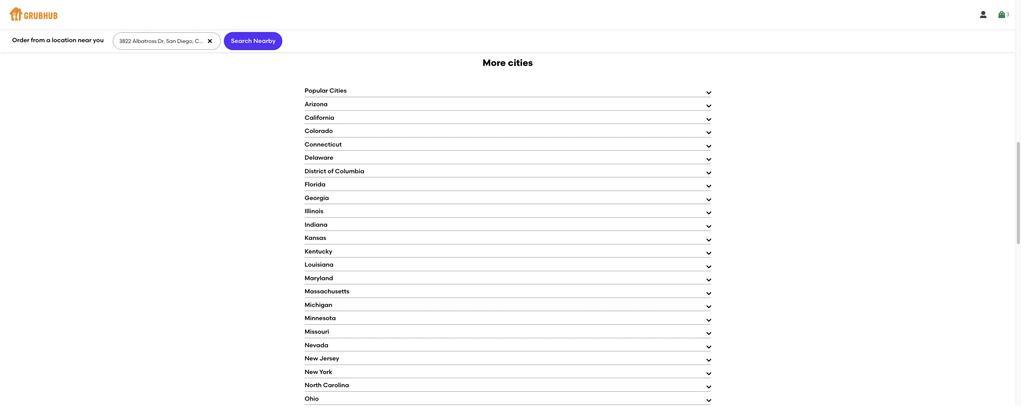 Task type: locate. For each thing, give the bounding box(es) containing it.
1 new from the top
[[305, 356, 318, 363]]

jersey
[[320, 356, 339, 363]]

new
[[305, 356, 318, 363], [305, 369, 318, 376]]

nearby
[[253, 37, 276, 45]]

order from a location near you
[[12, 37, 104, 44]]

district of columbia
[[305, 168, 364, 175]]

new york
[[305, 369, 332, 376]]

3
[[1006, 11, 1009, 18]]

delaware
[[305, 154, 333, 162]]

california
[[305, 114, 334, 121]]

svg image right svg icon
[[997, 10, 1006, 19]]

0 vertical spatial new
[[305, 356, 318, 363]]

york
[[319, 369, 332, 376]]

you
[[93, 37, 104, 44]]

district
[[305, 168, 326, 175]]

maryland
[[305, 275, 333, 282]]

michigan
[[305, 302, 332, 309]]

search nearby
[[231, 37, 276, 45]]

nevada
[[305, 342, 328, 349]]

order
[[12, 37, 29, 44]]

popular
[[305, 87, 328, 95]]

0 horizontal spatial svg image
[[207, 38, 213, 44]]

a
[[46, 37, 50, 44]]

georgia
[[305, 195, 329, 202]]

2 new from the top
[[305, 369, 318, 376]]

connecticut
[[305, 141, 342, 148]]

florida
[[305, 181, 326, 188]]

Search Address search field
[[113, 33, 220, 49]]

new jersey
[[305, 356, 339, 363]]

1 vertical spatial svg image
[[207, 38, 213, 44]]

ohio
[[305, 396, 319, 403]]

0 vertical spatial svg image
[[997, 10, 1006, 19]]

missouri
[[305, 329, 329, 336]]

1 vertical spatial new
[[305, 369, 318, 376]]

massachusetts
[[305, 289, 349, 296]]

new up north
[[305, 369, 318, 376]]

1 horizontal spatial svg image
[[997, 10, 1006, 19]]

north carolina
[[305, 382, 349, 390]]

new down nevada
[[305, 356, 318, 363]]

svg image left search
[[207, 38, 213, 44]]

svg image
[[997, 10, 1006, 19], [207, 38, 213, 44]]

svg image inside 3 button
[[997, 10, 1006, 19]]



Task type: describe. For each thing, give the bounding box(es) containing it.
more
[[483, 57, 506, 68]]

louisiana
[[305, 262, 334, 269]]

arizona
[[305, 101, 328, 108]]

search nearby button
[[224, 32, 282, 50]]

near
[[78, 37, 92, 44]]

popular cities
[[305, 87, 347, 95]]

indiana
[[305, 221, 328, 229]]

of
[[328, 168, 334, 175]]

columbia
[[335, 168, 364, 175]]

cities
[[329, 87, 347, 95]]

illinois
[[305, 208, 323, 215]]

main navigation navigation
[[0, 0, 1015, 29]]

from
[[31, 37, 45, 44]]

kentucky
[[305, 248, 332, 255]]

search
[[231, 37, 252, 45]]

north
[[305, 382, 322, 390]]

3 button
[[997, 8, 1009, 22]]

colorado
[[305, 128, 333, 135]]

kansas
[[305, 235, 326, 242]]

carolina
[[323, 382, 349, 390]]

new for new jersey
[[305, 356, 318, 363]]

minnesota
[[305, 315, 336, 323]]

new for new york
[[305, 369, 318, 376]]

cities
[[508, 57, 533, 68]]

svg image
[[979, 10, 988, 19]]

location
[[52, 37, 76, 44]]

more cities
[[483, 57, 533, 68]]



Task type: vqa. For each thing, say whether or not it's contained in the screenshot.
New Jersey New
yes



